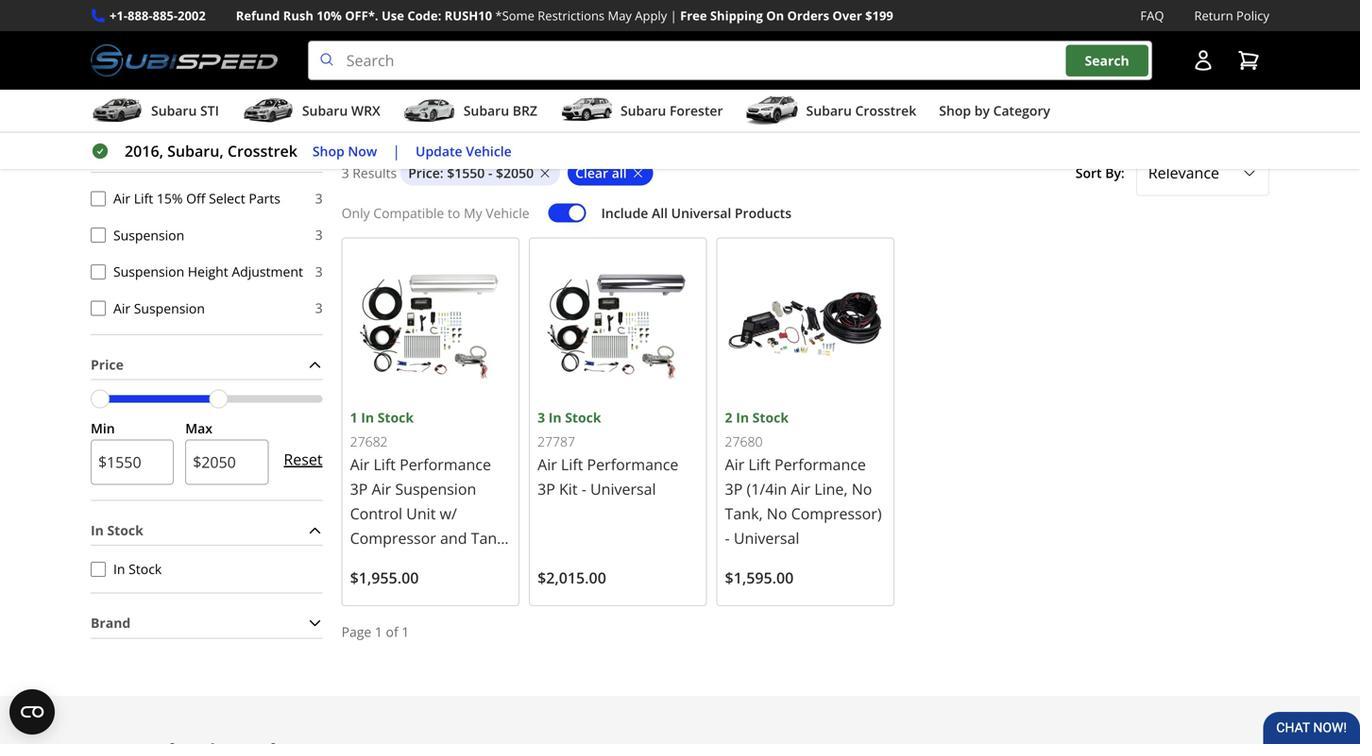 Task type: locate. For each thing, give the bounding box(es) containing it.
lift up (1/4in
[[749, 455, 771, 475]]

min
[[91, 420, 115, 438]]

in right in stock button
[[113, 561, 125, 578]]

air
[[113, 189, 131, 207], [113, 299, 131, 317], [350, 455, 370, 475], [725, 455, 745, 475], [538, 455, 557, 475], [372, 479, 391, 499], [791, 479, 811, 499]]

1 horizontal spatial 3p
[[538, 479, 556, 499]]

air up control
[[372, 479, 391, 499]]

use
[[382, 7, 404, 24]]

subaru
[[151, 102, 197, 120], [302, 102, 348, 120], [464, 102, 509, 120], [621, 102, 667, 120], [807, 102, 852, 120]]

stock
[[378, 409, 414, 427], [753, 409, 789, 427], [565, 409, 602, 427], [107, 522, 143, 539], [129, 561, 162, 578]]

stock down min text box on the bottom of page
[[107, 522, 143, 539]]

2 horizontal spatial 3p
[[725, 479, 743, 499]]

3p for air
[[350, 479, 368, 499]]

stock inside in stock "dropdown button"
[[107, 522, 143, 539]]

shop
[[551, 86, 606, 117], [940, 102, 972, 120], [313, 142, 345, 160]]

universal
[[672, 204, 732, 222], [591, 479, 656, 499], [734, 528, 800, 549], [359, 553, 425, 573]]

parts
[[249, 189, 281, 207]]

subaru right a subaru crosstrek thumbnail image
[[807, 102, 852, 120]]

0 horizontal spatial crosstrek
[[228, 141, 298, 161]]

universal down tank,
[[734, 528, 800, 549]]

air down 27787
[[538, 455, 557, 475]]

+1-888-885-2002
[[110, 7, 206, 24]]

subaru sti
[[151, 102, 219, 120]]

all
[[612, 164, 627, 182]]

|
[[671, 7, 677, 24], [392, 141, 401, 161]]

shop featured products
[[551, 86, 810, 117]]

stock right in stock button
[[129, 561, 162, 578]]

lift for air lift performance 3p (1/4in air line, no tank, no compressor) - universal
[[749, 455, 771, 475]]

vehicle right my
[[486, 204, 530, 222]]

- inside the 2 in stock 27680 air lift performance 3p (1/4in air line, no tank, no compressor) - universal
[[725, 528, 730, 549]]

max
[[185, 420, 213, 438]]

shop now
[[313, 142, 377, 160]]

vehicle
[[466, 142, 512, 160], [486, 204, 530, 222]]

3 for suspension
[[315, 226, 323, 244]]

0 horizontal spatial |
[[392, 141, 401, 161]]

- right kit
[[582, 479, 587, 499]]

shop left now
[[313, 142, 345, 160]]

shop inside dropdown button
[[940, 102, 972, 120]]

reset button
[[284, 437, 323, 483]]

$1550
[[447, 164, 485, 182]]

subaru forester button
[[560, 94, 723, 131]]

w/
[[440, 504, 457, 524]]

subaru,
[[167, 141, 224, 161]]

stock up 27787
[[565, 409, 602, 427]]

2002
[[178, 7, 206, 24]]

in right 2
[[736, 409, 749, 427]]

suspension up air suspension
[[113, 263, 184, 281]]

no right line,
[[852, 479, 873, 499]]

1 left of
[[375, 623, 383, 641]]

subaru left brz on the top of the page
[[464, 102, 509, 120]]

subaru inside "dropdown button"
[[302, 102, 348, 120]]

lift inside 1 in stock 27682 air lift performance 3p air suspension control unit w/ compressor and tank - universal
[[374, 455, 396, 475]]

4 subaru from the left
[[621, 102, 667, 120]]

3 for air suspension
[[315, 299, 323, 317]]

1 vertical spatial in stock
[[113, 561, 162, 578]]

stock inside the 2 in stock 27680 air lift performance 3p (1/4in air line, no tank, no compressor) - universal
[[753, 409, 789, 427]]

2 performance from the left
[[775, 455, 866, 475]]

update
[[416, 142, 463, 160]]

- inside 1 in stock 27682 air lift performance 3p air suspension control unit w/ compressor and tank - universal
[[350, 553, 355, 573]]

subaru left "sti"
[[151, 102, 197, 120]]

only compatible to my vehicle
[[342, 204, 530, 222]]

air suspension
[[113, 299, 205, 317]]

subaru wrx button
[[242, 94, 381, 131]]

27682
[[350, 433, 388, 451]]

| left the free
[[671, 7, 677, 24]]

3p inside 3 in stock 27787 air lift performance 3p kit - universal
[[538, 479, 556, 499]]

3p up control
[[350, 479, 368, 499]]

button image
[[1193, 49, 1215, 72]]

sale
[[238, 39, 267, 59]]

clear all
[[576, 164, 627, 182]]

in for air lift performance 3p air suspension control unit w/ compressor and tank - universal
[[361, 409, 374, 427]]

$1,955.00
[[350, 568, 419, 588]]

brand button
[[91, 609, 323, 638]]

2 subaru from the left
[[302, 102, 348, 120]]

In Stock button
[[91, 562, 106, 577]]

in inside 3 in stock 27787 air lift performance 3p kit - universal
[[549, 409, 562, 427]]

code:
[[408, 7, 442, 24]]

stock inside 1 in stock 27682 air lift performance 3p air suspension control unit w/ compressor and tank - universal
[[378, 409, 414, 427]]

0 horizontal spatial 1
[[350, 409, 358, 427]]

3p inside the 2 in stock 27680 air lift performance 3p (1/4in air line, no tank, no compressor) - universal
[[725, 479, 743, 499]]

3 subaru from the left
[[464, 102, 509, 120]]

3
[[342, 164, 349, 182], [315, 189, 323, 207], [315, 226, 323, 244], [315, 263, 323, 281], [315, 299, 323, 317], [538, 409, 545, 427]]

in up in stock button
[[91, 522, 104, 539]]

0 vertical spatial in stock
[[91, 522, 143, 539]]

performance inside 1 in stock 27682 air lift performance 3p air suspension control unit w/ compressor and tank - universal
[[400, 455, 491, 475]]

Air Suspension button
[[91, 301, 106, 316]]

lift inside the 2 in stock 27680 air lift performance 3p (1/4in air line, no tank, no compressor) - universal
[[749, 455, 771, 475]]

*some
[[496, 7, 535, 24]]

0 vertical spatial vehicle
[[466, 142, 512, 160]]

tank
[[471, 528, 505, 549]]

suspension inside 1 in stock 27682 air lift performance 3p air suspension control unit w/ compressor and tank - universal
[[395, 479, 477, 499]]

0 vertical spatial crosstrek
[[856, 102, 917, 120]]

shop left by
[[940, 102, 972, 120]]

3p inside 1 in stock 27682 air lift performance 3p air suspension control unit w/ compressor and tank - universal
[[350, 479, 368, 499]]

subaru for subaru forester
[[621, 102, 667, 120]]

in inside the 2 in stock 27680 air lift performance 3p (1/4in air line, no tank, no compressor) - universal
[[736, 409, 749, 427]]

subaru brz
[[464, 102, 538, 120]]

2 horizontal spatial shop
[[940, 102, 972, 120]]

suspension
[[113, 226, 184, 244], [113, 263, 184, 281], [134, 299, 205, 317], [395, 479, 477, 499]]

3 performance from the left
[[587, 455, 679, 475]]

1 performance from the left
[[400, 455, 491, 475]]

subaru left wrx at the left top of page
[[302, 102, 348, 120]]

in inside 1 in stock 27682 air lift performance 3p air suspension control unit w/ compressor and tank - universal
[[361, 409, 374, 427]]

crosstrek
[[856, 102, 917, 120], [228, 141, 298, 161]]

stock inside 3 in stock 27787 air lift performance 3p kit - universal
[[565, 409, 602, 427]]

in up 27682 at the bottom left of the page
[[361, 409, 374, 427]]

universal down compressor
[[359, 553, 425, 573]]

lift down 27682 at the bottom left of the page
[[374, 455, 396, 475]]

stock up 27680
[[753, 409, 789, 427]]

control
[[350, 504, 403, 524]]

no down (1/4in
[[767, 504, 788, 524]]

air right air lift 15% off select parts button on the left top of page
[[113, 189, 131, 207]]

suspension down the 15%
[[113, 226, 184, 244]]

- down compressor
[[350, 553, 355, 573]]

price:
[[408, 164, 444, 182]]

3 3p from the left
[[538, 479, 556, 499]]

in stock right in stock button
[[113, 561, 162, 578]]

lift inside 3 in stock 27787 air lift performance 3p kit - universal
[[561, 455, 583, 475]]

1 subaru from the left
[[151, 102, 197, 120]]

performance for unit
[[400, 455, 491, 475]]

1 vertical spatial vehicle
[[486, 204, 530, 222]]

include
[[602, 204, 649, 222]]

now
[[348, 142, 377, 160]]

page
[[342, 623, 372, 641]]

maximum slider
[[209, 390, 228, 409]]

air down 27682 at the bottom left of the page
[[350, 455, 370, 475]]

5 subaru from the left
[[807, 102, 852, 120]]

compressor)
[[792, 504, 882, 524]]

3p for kit
[[538, 479, 556, 499]]

lift left the 15%
[[134, 189, 153, 207]]

open widget image
[[9, 690, 55, 735]]

subispeed logo image
[[91, 41, 278, 80]]

3p up tank,
[[725, 479, 743, 499]]

update vehicle button
[[416, 141, 512, 162]]

$2050
[[496, 164, 534, 182]]

Max text field
[[185, 440, 269, 485]]

subaru sti button
[[91, 94, 219, 131]]

3p left kit
[[538, 479, 556, 499]]

stock up 27682 at the bottom left of the page
[[378, 409, 414, 427]]

lift
[[134, 189, 153, 207], [374, 455, 396, 475], [749, 455, 771, 475], [561, 455, 583, 475]]

on
[[767, 7, 785, 24]]

air inside 3 in stock 27787 air lift performance 3p kit - universal
[[538, 455, 557, 475]]

all
[[652, 204, 668, 222]]

in for air lift performance 3p kit - universal
[[549, 409, 562, 427]]

-
[[488, 164, 493, 182], [582, 479, 587, 499], [725, 528, 730, 549], [350, 553, 355, 573]]

minimum slider
[[91, 390, 110, 409]]

faq
[[1141, 7, 1165, 24]]

performance inside the 2 in stock 27680 air lift performance 3p (1/4in air line, no tank, no compressor) - universal
[[775, 455, 866, 475]]

2 3p from the left
[[725, 479, 743, 499]]

1
[[350, 409, 358, 427], [375, 623, 383, 641], [402, 623, 409, 641]]

clear
[[576, 164, 609, 182]]

shop right brz on the top of the page
[[551, 86, 606, 117]]

vehicle up the price: $1550 - $2050
[[466, 142, 512, 160]]

sale ends 3/21
[[238, 39, 341, 59]]

- down tank,
[[725, 528, 730, 549]]

air lift performance 3p kit - universal image
[[538, 246, 699, 407]]

ends
[[271, 39, 305, 59]]

orders
[[788, 7, 830, 24]]

shop for shop by category
[[940, 102, 972, 120]]

suspension down the height
[[134, 299, 205, 317]]

1 3p from the left
[[350, 479, 368, 499]]

1 horizontal spatial no
[[852, 479, 873, 499]]

include all universal products
[[602, 204, 792, 222]]

0 vertical spatial |
[[671, 7, 677, 24]]

0 horizontal spatial no
[[767, 504, 788, 524]]

Air Lift 15% Off Select Parts button
[[91, 191, 106, 206]]

1 up 27682 at the bottom left of the page
[[350, 409, 358, 427]]

0 horizontal spatial performance
[[400, 455, 491, 475]]

performance
[[400, 455, 491, 475], [775, 455, 866, 475], [587, 455, 679, 475]]

1 horizontal spatial 1
[[375, 623, 383, 641]]

Min text field
[[91, 440, 174, 485]]

adjustment
[[232, 263, 303, 281]]

search
[[1085, 51, 1130, 69]]

air left line,
[[791, 479, 811, 499]]

3 in stock 27787 air lift performance 3p kit - universal
[[538, 409, 679, 499]]

lift for air lift performance 3p air suspension control unit w/ compressor and tank - universal
[[374, 455, 396, 475]]

subaru left forester
[[621, 102, 667, 120]]

lift up kit
[[561, 455, 583, 475]]

1 horizontal spatial shop
[[551, 86, 606, 117]]

2 horizontal spatial performance
[[775, 455, 866, 475]]

0 horizontal spatial shop
[[313, 142, 345, 160]]

category
[[994, 102, 1051, 120]]

2016, subaru, crosstrek
[[125, 141, 298, 161]]

1 right of
[[402, 623, 409, 641]]

| up 'results'
[[392, 141, 401, 161]]

a subaru wrx thumbnail image image
[[242, 97, 295, 125]]

suspension up w/
[[395, 479, 477, 499]]

price: $1550 - $2050
[[408, 164, 534, 182]]

in stock up in stock button
[[91, 522, 143, 539]]

1 horizontal spatial crosstrek
[[856, 102, 917, 120]]

in up 27787
[[549, 409, 562, 427]]

universal inside 3 in stock 27787 air lift performance 3p kit - universal
[[591, 479, 656, 499]]

0 horizontal spatial 3p
[[350, 479, 368, 499]]

off*.
[[345, 7, 379, 24]]

subaru crosstrek button
[[746, 94, 917, 131]]

return policy
[[1195, 7, 1270, 24]]

sti
[[200, 102, 219, 120]]

1 horizontal spatial performance
[[587, 455, 679, 475]]

universal right kit
[[591, 479, 656, 499]]



Task type: describe. For each thing, give the bounding box(es) containing it.
in stock button
[[91, 516, 323, 545]]

reset
[[284, 449, 323, 470]]

by:
[[1106, 164, 1125, 182]]

refund rush 10% off*. use code: rush10 *some restrictions may apply | free shipping on orders over $199
[[236, 7, 894, 24]]

3p for (1/4in
[[725, 479, 743, 499]]

subaru crosstrek
[[807, 102, 917, 120]]

- left $2050
[[488, 164, 493, 182]]

subaru for subaru sti
[[151, 102, 197, 120]]

$199
[[866, 7, 894, 24]]

price
[[91, 356, 124, 374]]

sort by:
[[1076, 164, 1125, 182]]

air lift 15% off select parts
[[113, 189, 281, 207]]

(1/4in
[[747, 479, 787, 499]]

performance inside 3 in stock 27787 air lift performance 3p kit - universal
[[587, 455, 679, 475]]

free
[[681, 7, 707, 24]]

search button
[[1066, 45, 1149, 76]]

shop by category button
[[940, 94, 1051, 131]]

in for air lift performance 3p (1/4in air line, no tank, no compressor) - universal
[[736, 409, 749, 427]]

compressor
[[350, 528, 436, 549]]

subaru wrx
[[302, 102, 381, 120]]

a subaru sti thumbnail image image
[[91, 97, 144, 125]]

category
[[91, 148, 150, 166]]

sort
[[1076, 164, 1102, 182]]

shop for shop featured products
[[551, 86, 606, 117]]

a subaru forester thumbnail image image
[[560, 97, 613, 125]]

to
[[448, 204, 461, 222]]

refund
[[236, 7, 280, 24]]

forester
[[670, 102, 723, 120]]

3 results
[[342, 164, 397, 182]]

0 vertical spatial no
[[852, 479, 873, 499]]

+1-888-885-2002 link
[[110, 6, 206, 26]]

over
[[833, 7, 863, 24]]

shipping
[[711, 7, 763, 24]]

1 inside 1 in stock 27682 air lift performance 3p air suspension control unit w/ compressor and tank - universal
[[350, 409, 358, 427]]

only
[[342, 204, 370, 222]]

$1,595.00
[[725, 568, 794, 588]]

performance for no
[[775, 455, 866, 475]]

faq link
[[1141, 6, 1165, 26]]

by
[[975, 102, 990, 120]]

+1-
[[110, 7, 128, 24]]

update vehicle
[[416, 142, 512, 160]]

10%
[[317, 7, 342, 24]]

crosstrek inside subaru crosstrek dropdown button
[[856, 102, 917, 120]]

1 vertical spatial no
[[767, 504, 788, 524]]

unit
[[407, 504, 436, 524]]

category button
[[91, 143, 323, 172]]

universal inside the 2 in stock 27680 air lift performance 3p (1/4in air line, no tank, no compressor) - universal
[[734, 528, 800, 549]]

return
[[1195, 7, 1234, 24]]

compatible
[[374, 204, 444, 222]]

$2,015.00
[[538, 568, 607, 588]]

shop for shop now
[[313, 142, 345, 160]]

2 horizontal spatial 1
[[402, 623, 409, 641]]

price button
[[91, 350, 323, 380]]

products
[[735, 204, 792, 222]]

in stock inside "dropdown button"
[[91, 522, 143, 539]]

3 inside 3 in stock 27787 air lift performance 3p kit - universal
[[538, 409, 545, 427]]

a subaru crosstrek thumbnail image image
[[746, 97, 799, 125]]

3/21
[[309, 39, 341, 59]]

stock for air lift performance 3p kit - universal
[[565, 409, 602, 427]]

Suspension button
[[91, 228, 106, 243]]

search input field
[[308, 41, 1153, 80]]

my
[[464, 204, 483, 222]]

page 1 of 1
[[342, 623, 409, 641]]

2 in stock 27680 air lift performance 3p (1/4in air line, no tank, no compressor) - universal
[[725, 409, 882, 549]]

27680
[[725, 433, 763, 451]]

apply
[[635, 7, 667, 24]]

1 vertical spatial crosstrek
[[228, 141, 298, 161]]

height
[[188, 263, 228, 281]]

line,
[[815, 479, 848, 499]]

subaru for subaru brz
[[464, 102, 509, 120]]

subaru for subaru wrx
[[302, 102, 348, 120]]

air lift performance 3p (1/4in air line, no tank, no compressor) - universal image
[[725, 246, 886, 407]]

27787
[[538, 433, 576, 451]]

off
[[186, 189, 205, 207]]

select... image
[[1243, 166, 1258, 181]]

suspension height adjustment
[[113, 263, 303, 281]]

air right air suspension "button"
[[113, 299, 131, 317]]

a subaru brz thumbnail image image
[[403, 97, 456, 125]]

rush
[[283, 7, 314, 24]]

888-
[[128, 7, 153, 24]]

1 horizontal spatial |
[[671, 7, 677, 24]]

universal inside 1 in stock 27682 air lift performance 3p air suspension control unit w/ compressor and tank - universal
[[359, 553, 425, 573]]

shop by category
[[940, 102, 1051, 120]]

2016,
[[125, 141, 163, 161]]

restrictions
[[538, 7, 605, 24]]

in inside "dropdown button"
[[91, 522, 104, 539]]

and
[[440, 528, 467, 549]]

subaru brz button
[[403, 94, 538, 131]]

of
[[386, 623, 398, 641]]

air lift performance 3p air suspension control unit w/ compressor and tank - universal image
[[350, 246, 511, 407]]

universal right all
[[672, 204, 732, 222]]

3 for suspension height adjustment
[[315, 263, 323, 281]]

1 in stock 27682 air lift performance 3p air suspension control unit w/ compressor and tank - universal
[[350, 409, 505, 573]]

2
[[725, 409, 733, 427]]

air down 27680
[[725, 455, 745, 475]]

stock for air lift performance 3p (1/4in air line, no tank, no compressor) - universal
[[753, 409, 789, 427]]

brand
[[91, 614, 131, 632]]

wrx
[[351, 102, 381, 120]]

1 vertical spatial |
[[392, 141, 401, 161]]

vehicle inside button
[[466, 142, 512, 160]]

- inside 3 in stock 27787 air lift performance 3p kit - universal
[[582, 479, 587, 499]]

may
[[608, 7, 632, 24]]

lift for air lift performance 3p kit - universal
[[561, 455, 583, 475]]

3 for air lift 15% off select parts
[[315, 189, 323, 207]]

results
[[353, 164, 397, 182]]

Suspension Height Adjustment button
[[91, 264, 106, 279]]

subaru for subaru crosstrek
[[807, 102, 852, 120]]

tank,
[[725, 504, 763, 524]]

Select... button
[[1137, 150, 1270, 196]]

products
[[712, 86, 810, 117]]

stock for air lift performance 3p air suspension control unit w/ compressor and tank - universal
[[378, 409, 414, 427]]



Task type: vqa. For each thing, say whether or not it's contained in the screenshot.
Coilovers image
no



